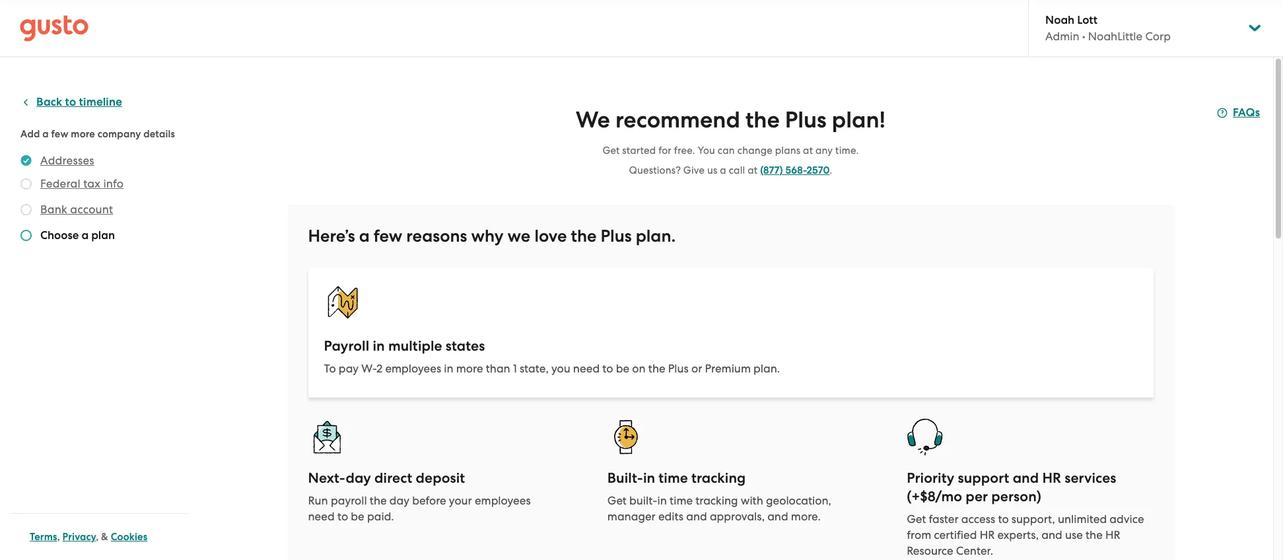 Task type: locate. For each thing, give the bounding box(es) containing it.
add a few more company details
[[20, 128, 175, 140]]

in up edits
[[657, 494, 667, 507]]

why
[[471, 226, 504, 246]]

get for priority support and hr services (+$8/mo per person)
[[907, 512, 926, 526]]

hr down access at bottom right
[[980, 528, 995, 542]]

1
[[513, 362, 517, 375]]

plan. down the questions?
[[636, 226, 676, 246]]

•
[[1082, 30, 1085, 43]]

0 vertical spatial check image
[[20, 178, 32, 190]]

check image
[[20, 178, 32, 190], [20, 230, 32, 241]]

few
[[51, 128, 68, 140], [374, 226, 402, 246]]

choose a plan list
[[20, 153, 183, 246]]

0 vertical spatial be
[[616, 362, 629, 375]]

0 vertical spatial plan.
[[636, 226, 676, 246]]

tracking up approvals,
[[696, 494, 738, 507]]

us
[[707, 164, 717, 176]]

and
[[1013, 470, 1039, 487], [686, 510, 707, 523], [768, 510, 788, 523], [1042, 528, 1062, 542]]

0 vertical spatial tracking
[[691, 470, 746, 487]]

the up paid.
[[370, 494, 387, 507]]

, left &
[[96, 531, 99, 543]]

1 vertical spatial time
[[670, 494, 693, 507]]

,
[[57, 531, 60, 543], [96, 531, 99, 543]]

state,
[[520, 362, 549, 375]]

1 vertical spatial at
[[748, 164, 758, 176]]

check image down check icon
[[20, 230, 32, 241]]

states
[[446, 337, 485, 355]]

1 horizontal spatial employees
[[475, 494, 531, 507]]

plus left or
[[668, 362, 689, 375]]

started
[[622, 145, 656, 157]]

the down unlimited on the right bottom
[[1086, 528, 1103, 542]]

get inside get built-in time tracking with geolocation, manager edits and approvals, and more.
[[607, 494, 627, 507]]

at
[[803, 145, 813, 157], [748, 164, 758, 176]]

federal
[[40, 177, 80, 190]]

and left the use at bottom
[[1042, 528, 1062, 542]]

get inside get faster access to support, unlimited advice from certified hr experts, and use the hr resource center.
[[907, 512, 926, 526]]

free.
[[674, 145, 695, 157]]

in up 2
[[373, 337, 385, 355]]

0 horizontal spatial be
[[351, 510, 364, 523]]

to inside get faster access to support, unlimited advice from certified hr experts, and use the hr resource center.
[[998, 512, 1009, 526]]

call
[[729, 164, 745, 176]]

get
[[603, 145, 620, 157], [607, 494, 627, 507], [907, 512, 926, 526]]

questions?
[[629, 164, 681, 176]]

few up addresses button
[[51, 128, 68, 140]]

0 horizontal spatial more
[[71, 128, 95, 140]]

0 vertical spatial plus
[[785, 106, 827, 133]]

bank account
[[40, 203, 113, 216]]

1 vertical spatial employees
[[475, 494, 531, 507]]

employees down multiple in the bottom left of the page
[[385, 362, 441, 375]]

time.
[[836, 145, 859, 157]]

for
[[659, 145, 672, 157]]

certified
[[934, 528, 977, 542]]

change
[[738, 145, 773, 157]]

2 vertical spatial plus
[[668, 362, 689, 375]]

faster
[[929, 512, 959, 526]]

plan. right the premium
[[754, 362, 780, 375]]

center.
[[956, 544, 993, 557]]

the right 'on'
[[648, 362, 665, 375]]

a inside list
[[81, 229, 89, 242]]

priority support and hr services (+$8/mo per person)
[[907, 470, 1116, 505]]

few left reasons
[[374, 226, 402, 246]]

be left 'on'
[[616, 362, 629, 375]]

on
[[632, 362, 646, 375]]

privacy
[[62, 531, 96, 543]]

1 horizontal spatial at
[[803, 145, 813, 157]]

hr down "advice"
[[1106, 528, 1121, 542]]

1 horizontal spatial need
[[573, 362, 600, 375]]

get up manager
[[607, 494, 627, 507]]

plus right the love
[[601, 226, 632, 246]]

a right add
[[42, 128, 49, 140]]

0 vertical spatial few
[[51, 128, 68, 140]]

0 horizontal spatial plus
[[601, 226, 632, 246]]

day
[[346, 470, 371, 487], [390, 494, 409, 507]]

hr left services
[[1042, 470, 1061, 487]]

more up addresses on the left top of page
[[71, 128, 95, 140]]

more down states
[[456, 362, 483, 375]]

1 horizontal spatial plan.
[[754, 362, 780, 375]]

at right call
[[748, 164, 758, 176]]

deposit
[[416, 470, 465, 487]]

company
[[98, 128, 141, 140]]

paid.
[[367, 510, 394, 523]]

time
[[659, 470, 688, 487], [670, 494, 693, 507]]

cookies
[[111, 531, 147, 543]]

a for choose a plan
[[81, 229, 89, 242]]

0 horizontal spatial employees
[[385, 362, 441, 375]]

1 horizontal spatial plus
[[668, 362, 689, 375]]

and down the geolocation, on the bottom right of page
[[768, 510, 788, 523]]

plus up plans
[[785, 106, 827, 133]]

0 vertical spatial employees
[[385, 362, 441, 375]]

bank account button
[[40, 201, 113, 217]]

1 vertical spatial be
[[351, 510, 364, 523]]

info
[[103, 177, 124, 190]]

payroll
[[331, 494, 367, 507]]

from
[[907, 528, 931, 542]]

1 vertical spatial more
[[456, 362, 483, 375]]

to left 'on'
[[602, 362, 613, 375]]

to down payroll
[[337, 510, 348, 523]]

terms
[[30, 531, 57, 543]]

1 horizontal spatial ,
[[96, 531, 99, 543]]

person)
[[991, 488, 1042, 505]]

0 vertical spatial day
[[346, 470, 371, 487]]

need
[[573, 362, 600, 375], [308, 510, 335, 523]]

1 vertical spatial need
[[308, 510, 335, 523]]

1 horizontal spatial be
[[616, 362, 629, 375]]

day up payroll
[[346, 470, 371, 487]]

employees right your
[[475, 494, 531, 507]]

tracking up get built-in time tracking with geolocation, manager edits and approvals, and more.
[[691, 470, 746, 487]]

the up change
[[746, 106, 780, 133]]

the inside the run payroll the day before your employees need to be paid.
[[370, 494, 387, 507]]

employees inside the run payroll the day before your employees need to be paid.
[[475, 494, 531, 507]]

timeline
[[79, 95, 122, 109]]

at left any
[[803, 145, 813, 157]]

plan!
[[832, 106, 886, 133]]

a right here's
[[359, 226, 370, 246]]

0 horizontal spatial at
[[748, 164, 758, 176]]

to right back on the top
[[65, 95, 76, 109]]

account
[[70, 203, 113, 216]]

terms , privacy , & cookies
[[30, 531, 147, 543]]

a left plan
[[81, 229, 89, 242]]

any
[[816, 145, 833, 157]]

with
[[741, 494, 763, 507]]

corp
[[1145, 30, 1171, 43]]

0 horizontal spatial ,
[[57, 531, 60, 543]]

1 vertical spatial few
[[374, 226, 402, 246]]

be down payroll
[[351, 510, 364, 523]]

1 horizontal spatial hr
[[1042, 470, 1061, 487]]

employees
[[385, 362, 441, 375], [475, 494, 531, 507]]

1 vertical spatial tracking
[[696, 494, 738, 507]]

a for add a few more company details
[[42, 128, 49, 140]]

1 vertical spatial check image
[[20, 230, 32, 241]]

to up experts,
[[998, 512, 1009, 526]]

get left "started"
[[603, 145, 620, 157]]

2 check image from the top
[[20, 230, 32, 241]]

plus
[[785, 106, 827, 133], [601, 226, 632, 246], [668, 362, 689, 375]]

more
[[71, 128, 95, 140], [456, 362, 483, 375]]

be
[[616, 362, 629, 375], [351, 510, 364, 523]]

1 vertical spatial get
[[607, 494, 627, 507]]

noahlittle
[[1088, 30, 1143, 43]]

in
[[373, 337, 385, 355], [444, 362, 453, 375], [643, 470, 655, 487], [657, 494, 667, 507]]

2 horizontal spatial plus
[[785, 106, 827, 133]]

multiple
[[388, 337, 442, 355]]

(877) 568-2570 link
[[760, 164, 830, 176]]

0 vertical spatial more
[[71, 128, 95, 140]]

need right you
[[573, 362, 600, 375]]

time inside get built-in time tracking with geolocation, manager edits and approvals, and more.
[[670, 494, 693, 507]]

get up from
[[907, 512, 926, 526]]

0 vertical spatial get
[[603, 145, 620, 157]]

and up person)
[[1013, 470, 1039, 487]]

get for built-in time tracking
[[607, 494, 627, 507]]

manager
[[607, 510, 656, 523]]

0 horizontal spatial need
[[308, 510, 335, 523]]

1 vertical spatial plan.
[[754, 362, 780, 375]]

, left privacy link
[[57, 531, 60, 543]]

the
[[746, 106, 780, 133], [571, 226, 597, 246], [648, 362, 665, 375], [370, 494, 387, 507], [1086, 528, 1103, 542]]

1 horizontal spatial few
[[374, 226, 402, 246]]

1 horizontal spatial day
[[390, 494, 409, 507]]

check image down circle check image on the left top
[[20, 178, 32, 190]]

1 vertical spatial day
[[390, 494, 409, 507]]

2 horizontal spatial hr
[[1106, 528, 1121, 542]]

2 vertical spatial get
[[907, 512, 926, 526]]

0 horizontal spatial day
[[346, 470, 371, 487]]

plan.
[[636, 226, 676, 246], [754, 362, 780, 375]]

reasons
[[406, 226, 467, 246]]

built-in time tracking
[[607, 470, 746, 487]]

day down direct
[[390, 494, 409, 507]]

need down run
[[308, 510, 335, 523]]

0 horizontal spatial few
[[51, 128, 68, 140]]

circle check image
[[20, 153, 32, 168]]



Task type: describe. For each thing, give the bounding box(es) containing it.
federal tax info button
[[40, 176, 124, 192]]

bank
[[40, 203, 67, 216]]

next-day direct deposit
[[308, 470, 465, 487]]

back to timeline button
[[20, 94, 122, 110]]

hr inside priority support and hr services (+$8/mo per person)
[[1042, 470, 1061, 487]]

to
[[324, 362, 336, 375]]

noah
[[1045, 13, 1075, 27]]

admin
[[1045, 30, 1080, 43]]

than
[[486, 362, 510, 375]]

few for reasons
[[374, 226, 402, 246]]

1 check image from the top
[[20, 178, 32, 190]]

the inside get faster access to support, unlimited advice from certified hr experts, and use the hr resource center.
[[1086, 528, 1103, 542]]

the right the love
[[571, 226, 597, 246]]

experts,
[[998, 528, 1039, 542]]

we
[[508, 226, 531, 246]]

faqs
[[1233, 106, 1260, 120]]

or
[[691, 362, 702, 375]]

a for here's a few reasons why we love the plus plan.
[[359, 226, 370, 246]]

be inside the run payroll the day before your employees need to be paid.
[[351, 510, 364, 523]]

direct
[[375, 470, 412, 487]]

run
[[308, 494, 328, 507]]

support,
[[1012, 512, 1055, 526]]

0 horizontal spatial plan.
[[636, 226, 676, 246]]

&
[[101, 531, 108, 543]]

we
[[576, 106, 610, 133]]

back
[[36, 95, 62, 109]]

run payroll the day before your employees need to be paid.
[[308, 494, 531, 523]]

need inside the run payroll the day before your employees need to be paid.
[[308, 510, 335, 523]]

here's
[[308, 226, 355, 246]]

we recommend the plus plan!
[[576, 106, 886, 133]]

cookies button
[[111, 529, 147, 545]]

federal tax info
[[40, 177, 124, 190]]

recommend
[[615, 106, 740, 133]]

access
[[961, 512, 995, 526]]

(877)
[[760, 164, 783, 176]]

details
[[143, 128, 175, 140]]

love
[[535, 226, 567, 246]]

built-
[[607, 470, 643, 487]]

add
[[20, 128, 40, 140]]

unlimited
[[1058, 512, 1107, 526]]

day inside the run payroll the day before your employees need to be paid.
[[390, 494, 409, 507]]

0 horizontal spatial hr
[[980, 528, 995, 542]]

get built-in time tracking with geolocation, manager edits and approvals, and more.
[[607, 494, 831, 523]]

addresses
[[40, 154, 94, 167]]

0 vertical spatial need
[[573, 362, 600, 375]]

use
[[1065, 528, 1083, 542]]

0 vertical spatial time
[[659, 470, 688, 487]]

home image
[[20, 15, 88, 41]]

in down states
[[444, 362, 453, 375]]

give
[[683, 164, 705, 176]]

noah lott admin • noahlittle corp
[[1045, 13, 1171, 43]]

faqs button
[[1217, 105, 1260, 121]]

you
[[698, 145, 715, 157]]

you
[[551, 362, 570, 375]]

a right us at the top right of the page
[[720, 164, 726, 176]]

lott
[[1077, 13, 1098, 27]]

services
[[1065, 470, 1116, 487]]

and inside get faster access to support, unlimited advice from certified hr experts, and use the hr resource center.
[[1042, 528, 1062, 542]]

tracking inside get built-in time tracking with geolocation, manager edits and approvals, and more.
[[696, 494, 738, 507]]

plan
[[91, 229, 115, 242]]

support
[[958, 470, 1009, 487]]

your
[[449, 494, 472, 507]]

premium
[[705, 362, 751, 375]]

geolocation,
[[766, 494, 831, 507]]

built-
[[629, 494, 657, 507]]

to inside the run payroll the day before your employees need to be paid.
[[337, 510, 348, 523]]

resource
[[907, 544, 953, 557]]

approvals,
[[710, 510, 765, 523]]

edits
[[658, 510, 684, 523]]

more.
[[791, 510, 821, 523]]

568-
[[786, 164, 807, 176]]

to inside back to timeline button
[[65, 95, 76, 109]]

before
[[412, 494, 446, 507]]

choose a plan
[[40, 229, 115, 242]]

payroll
[[324, 337, 369, 355]]

in inside get built-in time tracking with geolocation, manager edits and approvals, and more.
[[657, 494, 667, 507]]

in up the "built-"
[[643, 470, 655, 487]]

and right edits
[[686, 510, 707, 523]]

privacy link
[[62, 531, 96, 543]]

and inside priority support and hr services (+$8/mo per person)
[[1013, 470, 1039, 487]]

2570
[[807, 164, 830, 176]]

priority
[[907, 470, 955, 487]]

0 vertical spatial at
[[803, 145, 813, 157]]

check image
[[20, 204, 32, 215]]

2 , from the left
[[96, 531, 99, 543]]

to pay w-2 employees in more than 1 state,  you  need to be on the plus or premium plan.
[[324, 362, 780, 375]]

few for more
[[51, 128, 68, 140]]

1 horizontal spatial more
[[456, 362, 483, 375]]

.
[[830, 164, 832, 176]]

(+$8/mo
[[907, 488, 962, 505]]

1 , from the left
[[57, 531, 60, 543]]

payroll in multiple states
[[324, 337, 485, 355]]

plans
[[775, 145, 801, 157]]

can
[[718, 145, 735, 157]]

1 vertical spatial plus
[[601, 226, 632, 246]]

tax
[[83, 177, 100, 190]]

back to timeline
[[36, 95, 122, 109]]

next-
[[308, 470, 346, 487]]

choose
[[40, 229, 79, 242]]

here's a few reasons why we love the plus plan.
[[308, 226, 676, 246]]

per
[[966, 488, 988, 505]]



Task type: vqa. For each thing, say whether or not it's contained in the screenshot.
the remote
no



